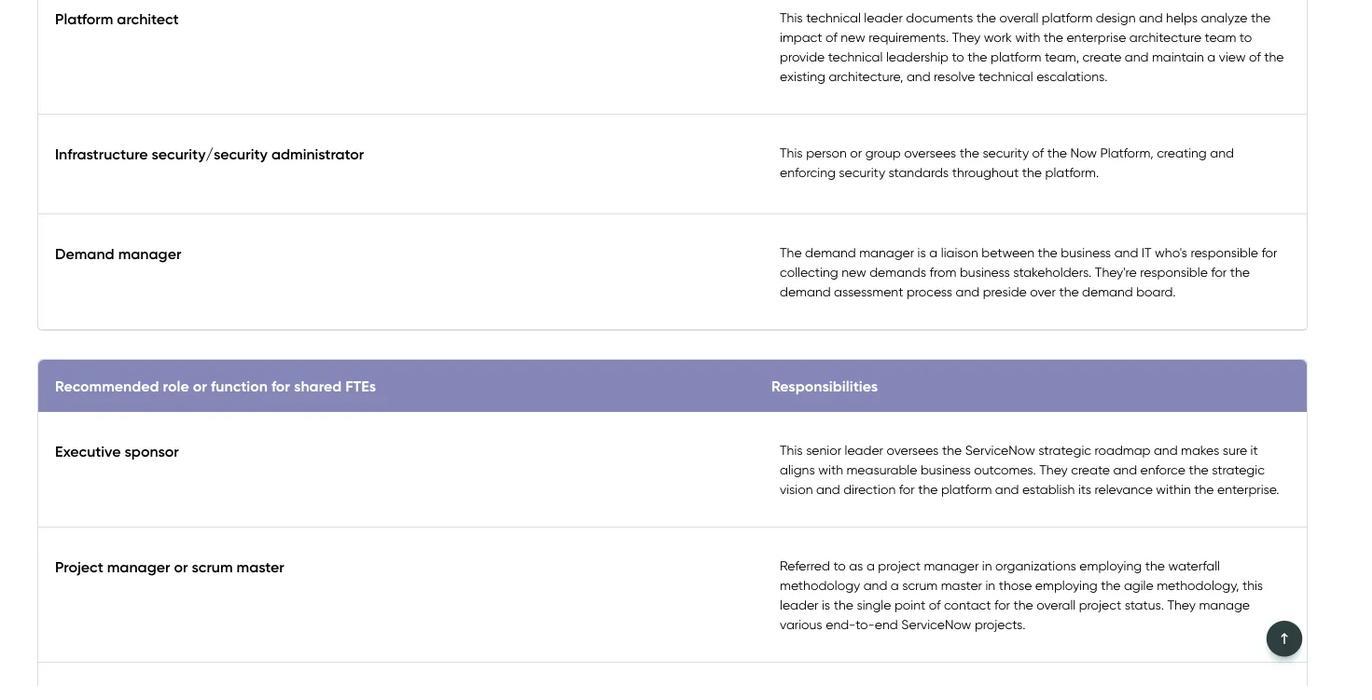 Task type: locate. For each thing, give the bounding box(es) containing it.
1 vertical spatial security
[[839, 164, 886, 180]]

create inside this senior leader oversees the servicenow strategic roadmap and makes sure it aligns with measurable business outcomes. they create and enforce the strategic vision and direction for the platform and establish its relevance within the enterprise.
[[1071, 462, 1110, 478]]

0 vertical spatial strategic
[[1039, 442, 1092, 458]]

1 horizontal spatial with
[[819, 462, 843, 478]]

0 vertical spatial technical
[[806, 9, 861, 25]]

1 vertical spatial project
[[1079, 597, 1122, 613]]

they're
[[1095, 264, 1137, 280]]

with left us
[[104, 668, 135, 686]]

and down outcomes.
[[995, 481, 1019, 497]]

0 vertical spatial team
[[1205, 29, 1237, 45]]

of inside referred to as a project manager in organizations employing the waterfall methodology and a scrum master in those employing the agile methodology, this leader is the single point of contact for the overall project status. they manage various end-to-end servicenow projects.
[[929, 597, 941, 613]]

leader inside this senior leader oversees the servicenow strategic roadmap and makes sure it aligns with measurable business outcomes. they create and enforce the strategic vision and direction for the platform and establish its relevance within the enterprise.
[[845, 442, 884, 458]]

2 get from the left
[[818, 77, 844, 96]]

new up architecture,
[[841, 29, 866, 45]]

platform up board.
[[1078, 204, 1254, 260]]

responsible
[[1191, 244, 1259, 260], [1140, 264, 1208, 280]]

team left establishes,
[[1014, 350, 1050, 368]]

1 horizontal spatial security
[[983, 145, 1029, 160]]

get
[[37, 77, 63, 96], [818, 77, 844, 96]]

standards
[[889, 164, 949, 180]]

0 horizontal spatial security
[[839, 164, 886, 180]]

0 vertical spatial they
[[952, 29, 981, 45]]

function
[[211, 377, 268, 395]]

over
[[1030, 284, 1056, 299]]

1 horizontal spatial master
[[941, 577, 982, 593]]

or for group
[[850, 145, 862, 160]]

manager up demands
[[859, 244, 915, 260]]

overall inside referred to as a project manager in organizations employing the waterfall methodology and a scrum master in those employing the agile methodology, this leader is the single point of contact for the overall project status. they manage various end-to-end servicenow projects.
[[1037, 597, 1076, 613]]

1 vertical spatial team
[[940, 439, 977, 457]]

overall up the work
[[1000, 9, 1039, 25]]

0 horizontal spatial project
[[878, 558, 921, 574]]

servicenow inside this senior leader oversees the servicenow strategic roadmap and makes sure it aligns with measurable business outcomes. they create and enforce the strategic vision and direction for the platform and establish its relevance within the enterprise.
[[965, 442, 1035, 458]]

and down leadership
[[907, 68, 931, 84]]

2 this from the top
[[780, 145, 803, 160]]

a inside the demand manager is a liaison between the business and it who's responsible for collecting new demands from business stakeholders. they're responsible for the demand assessment process and preside over the demand board.
[[930, 244, 938, 260]]

or for function
[[193, 377, 207, 395]]

oversees up standards
[[904, 145, 957, 160]]

outcomes.
[[974, 462, 1036, 478]]

technical down the work
[[979, 68, 1034, 84]]

1 horizontal spatial project
[[1079, 597, 1122, 613]]

1 vertical spatial business
[[960, 264, 1010, 280]]

0 vertical spatial overall
[[1000, 9, 1039, 25]]

business up preside in the right top of the page
[[960, 264, 1010, 280]]

2 horizontal spatial with
[[1016, 29, 1041, 45]]

oversees up measurable
[[887, 442, 939, 458]]

0 horizontal spatial get
[[37, 77, 63, 96]]

1 vertical spatial estimator
[[981, 439, 1045, 457]]

create down enterprise
[[1083, 48, 1122, 64]]

0 vertical spatial create
[[1083, 48, 1122, 64]]

methodology
[[780, 577, 860, 593]]

new inside this technical leader documents the overall platform design and helps analyze the impact of new requirements. they work with the enterprise architecture team to provide technical leadership to the platform team, create and maintain a view of the existing architecture, and resolve technical escalations.
[[841, 29, 866, 45]]

they inside this technical leader documents the overall platform design and helps analyze the impact of new requirements. they work with the enterprise architecture team to provide technical leadership to the platform team, create and maintain a view of the existing architecture, and resolve technical escalations.
[[952, 29, 981, 45]]

employing up the agile
[[1080, 558, 1142, 574]]

platform up enterprise
[[1042, 9, 1093, 25]]

or inside this person or group oversees the security of the now platform, creating and enforcing security standards throughout the platform.
[[850, 145, 862, 160]]

establish
[[1023, 481, 1075, 497]]

create up its
[[1071, 462, 1110, 478]]

for
[[1262, 244, 1278, 260], [1211, 264, 1227, 280], [271, 377, 290, 395], [899, 481, 915, 497], [995, 597, 1011, 613]]

responsibilities
[[772, 377, 878, 395]]

2 vertical spatial leader
[[780, 597, 819, 613]]

leader for platform architect
[[864, 9, 903, 25]]

strategic left out
[[1039, 442, 1092, 458]]

scrum inside referred to as a project manager in organizations employing the waterfall methodology and a scrum master in those employing the agile methodology, this leader is the single point of contact for the overall project status. they manage various end-to-end servicenow projects.
[[902, 577, 938, 593]]

manager right project
[[107, 558, 170, 576]]

2 vertical spatial or
[[174, 558, 188, 576]]

0 vertical spatial project
[[878, 558, 921, 574]]

manage
[[1199, 597, 1250, 613]]

enterprise
[[1067, 29, 1127, 45]]

platform
[[55, 9, 113, 27], [1078, 204, 1254, 260], [878, 439, 936, 457]]

servicenow down point
[[902, 617, 972, 633]]

0 vertical spatial this
[[780, 9, 803, 25]]

in up contact in the bottom right of the page
[[982, 558, 992, 574]]

security down group
[[839, 164, 886, 180]]

1 vertical spatial scrum
[[902, 577, 938, 593]]

extends
[[1241, 350, 1296, 368]]

2 vertical spatial this
[[780, 442, 803, 458]]

0 vertical spatial or
[[850, 145, 862, 160]]

1 vertical spatial they
[[1040, 462, 1068, 478]]

and right vision
[[816, 481, 840, 497]]

platform down preside in the right top of the page
[[952, 350, 1010, 368]]

1 vertical spatial employing
[[1036, 577, 1098, 593]]

business left outcomes.
[[921, 462, 971, 478]]

they down methodology,
[[1168, 597, 1196, 613]]

sponsor
[[125, 442, 179, 460]]

1 vertical spatial strategic
[[1212, 462, 1265, 478]]

a right as
[[867, 558, 875, 574]]

its
[[1079, 481, 1092, 497]]

servicenow up outcomes.
[[965, 442, 1035, 458]]

relevance
[[1095, 481, 1153, 497]]

leader for executive sponsor
[[845, 442, 884, 458]]

1 horizontal spatial platform
[[878, 439, 936, 457]]

a left "view"
[[1208, 48, 1216, 64]]

estimator inside use the platform team estimator to find out how many people you need to bu
[[981, 439, 1045, 457]]

2 horizontal spatial platform
[[1078, 204, 1254, 260]]

demand down collecting
[[780, 284, 831, 299]]

this for responsibilities
[[780, 442, 803, 458]]

create
[[1083, 48, 1122, 64], [1071, 462, 1110, 478]]

within
[[1156, 481, 1191, 497]]

platform down outcomes.
[[941, 481, 992, 497]]

new up assessment at the top right
[[842, 264, 867, 280]]

and right creating
[[1210, 145, 1234, 160]]

leader
[[864, 9, 903, 25], [845, 442, 884, 458], [780, 597, 819, 613]]

this up the enforcing
[[780, 145, 803, 160]]

this inside this senior leader oversees the servicenow strategic roadmap and makes sure it aligns with measurable business outcomes. they create and enforce the strategic vision and direction for the platform and establish its relevance within the enterprise.
[[780, 442, 803, 458]]

get for get support
[[818, 77, 844, 96]]

1 vertical spatial team
[[1014, 350, 1050, 368]]

creating
[[1157, 145, 1207, 160]]

people
[[1197, 439, 1245, 457]]

leader up requirements.
[[864, 9, 903, 25]]

manager inside the demand manager is a liaison between the business and it who's responsible for collecting new demands from business stakeholders. they're responsible for the demand assessment process and preside over the demand board.
[[859, 244, 915, 260]]

of
[[826, 29, 838, 45], [1249, 48, 1261, 64], [1032, 145, 1044, 160], [929, 597, 941, 613]]

1 vertical spatial with
[[819, 462, 843, 478]]

with down senior in the right of the page
[[819, 462, 843, 478]]

those
[[999, 577, 1032, 593]]

strategic down sure
[[1212, 462, 1265, 478]]

this inside this person or group oversees the security of the now platform, creating and enforcing security standards throughout the platform.
[[780, 145, 803, 160]]

oversees
[[904, 145, 957, 160], [887, 442, 939, 458]]

leadership
[[886, 48, 949, 64]]

create inside this technical leader documents the overall platform design and helps analyze the impact of new requirements. they work with the enterprise architecture team to provide technical leadership to the platform team, create and maintain a view of the existing architecture, and resolve technical escalations.
[[1083, 48, 1122, 64]]

servicenow up from
[[823, 204, 1067, 260]]

overall
[[1000, 9, 1039, 25], [1037, 597, 1076, 613]]

manager up contact in the bottom right of the page
[[924, 558, 979, 574]]

this up the impact
[[780, 9, 803, 25]]

is up demands
[[918, 244, 926, 260]]

2 horizontal spatial they
[[1168, 597, 1196, 613]]

now
[[1071, 145, 1097, 160]]

oversees inside this person or group oversees the security of the now platform, creating and enforcing security standards throughout the platform.
[[904, 145, 957, 160]]

escalations.
[[1037, 68, 1108, 84]]

referred to as a project manager in organizations employing the waterfall methodology and a scrum master in those employing the agile methodology, this leader is the single point of contact for the overall project status. they manage various end-to-end servicenow projects.
[[780, 558, 1264, 633]]

1 vertical spatial leader
[[845, 442, 884, 458]]

vision
[[780, 481, 813, 497]]

platform left architect
[[55, 9, 113, 27]]

1 vertical spatial platform
[[1078, 204, 1254, 260]]

throughout
[[952, 164, 1019, 180]]

technical
[[806, 9, 861, 25], [828, 48, 883, 64], [979, 68, 1034, 84]]

of left now
[[1032, 145, 1044, 160]]

demand
[[805, 244, 856, 260], [780, 284, 831, 299], [1082, 284, 1133, 299]]

1 horizontal spatial team
[[1205, 29, 1237, 45]]

1 vertical spatial overall
[[1037, 597, 1076, 613]]

and inside this person or group oversees the security of the now platform, creating and enforcing security standards throughout the platform.
[[1210, 145, 1234, 160]]

of right "view"
[[1249, 48, 1261, 64]]

2 vertical spatial they
[[1168, 597, 1196, 613]]

and left extends
[[1210, 350, 1237, 368]]

1 this from the top
[[780, 9, 803, 25]]

1 horizontal spatial or
[[193, 377, 207, 395]]

recommended role or function for shared ftes
[[55, 377, 376, 395]]

is down methodology
[[822, 597, 831, 613]]

0 vertical spatial team
[[1265, 204, 1345, 260]]

responsible down who's
[[1140, 264, 1208, 280]]

the
[[780, 244, 802, 260]]

platform,
[[1101, 145, 1154, 160]]

0 horizontal spatial is
[[822, 597, 831, 613]]

to up resolve
[[952, 48, 965, 64]]

3 this from the top
[[780, 442, 803, 458]]

estimator up outcomes.
[[981, 439, 1045, 457]]

0 horizontal spatial master
[[237, 558, 284, 576]]

1 vertical spatial oversees
[[887, 442, 939, 458]]

team
[[1265, 204, 1345, 260], [940, 439, 977, 457]]

0 vertical spatial is
[[918, 244, 926, 260]]

resolve
[[934, 68, 975, 84]]

0 vertical spatial in
[[982, 558, 992, 574]]

how
[[1123, 439, 1151, 457]]

0 horizontal spatial team
[[1014, 350, 1050, 368]]

1 horizontal spatial they
[[1040, 462, 1068, 478]]

business up they're on the right of the page
[[1061, 244, 1111, 260]]

to left find
[[1049, 439, 1063, 457]]

is inside referred to as a project manager in organizations employing the waterfall methodology and a scrum master in those employing the agile methodology, this leader is the single point of contact for the overall project status. they manage various end-to-end servicenow projects.
[[822, 597, 831, 613]]

1 vertical spatial master
[[941, 577, 982, 593]]

project up point
[[878, 558, 921, 574]]

infrastructure
[[55, 145, 148, 163]]

impact
[[780, 29, 823, 45]]

sites
[[1052, 77, 1084, 96]]

1 get from the left
[[37, 77, 63, 96]]

demand manager
[[55, 244, 181, 263]]

for inside this senior leader oversees the servicenow strategic roadmap and makes sure it aligns with measurable business outcomes. they create and enforce the strategic vision and direction for the platform and establish its relevance within the enterprise.
[[899, 481, 915, 497]]

service
[[1299, 350, 1345, 368]]

enforce
[[1141, 462, 1186, 478]]

servicenow
[[969, 77, 1049, 96], [823, 204, 1067, 260], [965, 442, 1035, 458], [902, 617, 972, 633]]

who's
[[1155, 244, 1188, 260]]

0 vertical spatial with
[[1016, 29, 1041, 45]]

your
[[823, 350, 853, 368]]

architecture
[[1130, 29, 1202, 45]]

1 vertical spatial is
[[822, 597, 831, 613]]

get down provide
[[818, 77, 844, 96]]

is
[[918, 244, 926, 260], [822, 597, 831, 613]]

in left the those
[[986, 577, 996, 593]]

a up from
[[930, 244, 938, 260]]

1 horizontal spatial get
[[818, 77, 844, 96]]

sure
[[1223, 442, 1248, 458]]

technical up architecture,
[[828, 48, 883, 64]]

1 vertical spatial create
[[1071, 462, 1110, 478]]

employing down organizations
[[1036, 577, 1098, 593]]

they up 'establish'
[[1040, 462, 1068, 478]]

1 vertical spatial this
[[780, 145, 803, 160]]

this for this technical leader documents the overall platform design and helps analyze the impact of new requirements. they work with the enterprise architecture team to provide technical leadership to the platform team, create and maintain a view of the existing architecture, and resolve technical escalations.
[[780, 145, 803, 160]]

security up throughout
[[983, 145, 1029, 160]]

this technical leader documents the overall platform design and helps analyze the impact of new requirements. they work with the enterprise architecture team to provide technical leadership to the platform team, create and maintain a view of the existing architecture, and resolve technical escalations.
[[780, 9, 1284, 84]]

leader up various
[[780, 597, 819, 613]]

executive
[[55, 442, 121, 460]]

1 vertical spatial or
[[193, 377, 207, 395]]

0 vertical spatial platform
[[55, 9, 113, 27]]

0 vertical spatial estimator
[[823, 263, 1020, 318]]

0 horizontal spatial platform
[[55, 9, 113, 27]]

enforcing
[[780, 164, 836, 180]]

2 vertical spatial platform
[[878, 439, 936, 457]]

1 horizontal spatial is
[[918, 244, 926, 260]]

platform up measurable
[[878, 439, 936, 457]]

in
[[982, 558, 992, 574], [986, 577, 996, 593]]

leader inside this technical leader documents the overall platform design and helps analyze the impact of new requirements. they work with the enterprise architecture team to provide technical leadership to the platform team, create and maintain a view of the existing architecture, and resolve technical escalations.
[[864, 9, 903, 25]]

to inside referred to as a project manager in organizations employing the waterfall methodology and a scrum master in those employing the agile methodology, this leader is the single point of contact for the overall project status. they manage various end-to-end servicenow projects.
[[834, 558, 846, 574]]

this
[[780, 9, 803, 25], [780, 145, 803, 160], [780, 442, 803, 458]]

of inside this person or group oversees the security of the now platform, creating and enforcing security standards throughout the platform.
[[1032, 145, 1044, 160]]

0 horizontal spatial they
[[952, 29, 981, 45]]

1 vertical spatial new
[[842, 264, 867, 280]]

bu
[[1334, 439, 1345, 457]]

1 horizontal spatial strategic
[[1212, 462, 1265, 478]]

business
[[1061, 244, 1111, 260], [960, 264, 1010, 280], [921, 462, 971, 478]]

2 horizontal spatial or
[[850, 145, 862, 160]]

the inside use the platform team estimator to find out how many people you need to bu
[[852, 439, 875, 457]]

0 vertical spatial leader
[[864, 9, 903, 25]]

maintain
[[1152, 48, 1204, 64]]

team inside your servicenow® platform team establishes, maintains, and extends service
[[1014, 350, 1050, 368]]

0 horizontal spatial or
[[174, 558, 188, 576]]

they left the work
[[952, 29, 981, 45]]

for inside referred to as a project manager in organizations employing the waterfall methodology and a scrum master in those employing the agile methodology, this leader is the single point of contact for the overall project status. they manage various end-to-end servicenow projects.
[[995, 597, 1011, 613]]

0 vertical spatial oversees
[[904, 145, 957, 160]]

demand
[[55, 244, 114, 263]]

0 horizontal spatial scrum
[[192, 558, 233, 576]]

0 vertical spatial new
[[841, 29, 866, 45]]

responsible right who's
[[1191, 244, 1259, 260]]

project
[[878, 558, 921, 574], [1079, 597, 1122, 613]]

of right point
[[929, 597, 941, 613]]

1 horizontal spatial scrum
[[902, 577, 938, 593]]

0 horizontal spatial team
[[940, 439, 977, 457]]

2 vertical spatial with
[[104, 668, 135, 686]]

team down analyze
[[1205, 29, 1237, 45]]

get left started on the top of page
[[37, 77, 63, 96]]

and left the it
[[1115, 244, 1139, 260]]

estimator down liaison
[[823, 263, 1020, 318]]

2 vertical spatial business
[[921, 462, 971, 478]]

leader up measurable
[[845, 442, 884, 458]]

and up single
[[864, 577, 888, 593]]

servicenow down the work
[[969, 77, 1049, 96]]

technical up the impact
[[806, 9, 861, 25]]

0 vertical spatial security
[[983, 145, 1029, 160]]

project left status.
[[1079, 597, 1122, 613]]

they inside referred to as a project manager in organizations employing the waterfall methodology and a scrum master in those employing the agile methodology, this leader is the single point of contact for the overall project status. they manage various end-to-end servicenow projects.
[[1168, 597, 1196, 613]]

this up the aligns
[[780, 442, 803, 458]]

overall down organizations
[[1037, 597, 1076, 613]]

with right the work
[[1016, 29, 1041, 45]]

they
[[952, 29, 981, 45], [1040, 462, 1068, 478], [1168, 597, 1196, 613]]

to left as
[[834, 558, 846, 574]]

various
[[780, 617, 823, 633]]

1 horizontal spatial team
[[1265, 204, 1345, 260]]



Task type: describe. For each thing, give the bounding box(es) containing it.
aligns
[[780, 462, 815, 478]]

this senior leader oversees the servicenow strategic roadmap and makes sure it aligns with measurable business outcomes. they create and enforce the strategic vision and direction for the platform and establish its relevance within the enterprise.
[[780, 442, 1280, 497]]

collecting
[[780, 264, 839, 280]]

0 vertical spatial business
[[1061, 244, 1111, 260]]

projects.
[[975, 617, 1026, 633]]

new inside the demand manager is a liaison between the business and it who's responsible for collecting new demands from business stakeholders. they're responsible for the demand assessment process and preside over the demand board.
[[842, 264, 867, 280]]

manager right demand
[[118, 244, 181, 263]]

stakeholders.
[[1014, 264, 1092, 280]]

get for get started
[[37, 77, 63, 96]]

connect
[[37, 668, 100, 686]]

architect
[[117, 9, 179, 27]]

board.
[[1137, 284, 1176, 299]]

end-
[[826, 617, 856, 633]]

project manager or scrum master
[[55, 558, 284, 576]]

0 vertical spatial employing
[[1080, 558, 1142, 574]]

provide
[[780, 48, 825, 64]]

demand down they're on the right of the page
[[1082, 284, 1133, 299]]

or for scrum
[[174, 558, 188, 576]]

support
[[848, 77, 903, 96]]

group
[[866, 145, 901, 160]]

to-
[[856, 617, 875, 633]]

between
[[982, 244, 1035, 260]]

person
[[806, 145, 847, 160]]

1 vertical spatial in
[[986, 577, 996, 593]]

from
[[930, 264, 957, 280]]

to left bu at the bottom of the page
[[1316, 439, 1330, 457]]

security/security
[[152, 145, 268, 163]]

process
[[907, 284, 953, 299]]

oversees inside this senior leader oversees the servicenow strategic roadmap and makes sure it aligns with measurable business outcomes. they create and enforce the strategic vision and direction for the platform and establish its relevance within the enterprise.
[[887, 442, 939, 458]]

requirements.
[[869, 29, 949, 45]]

executive sponsor
[[55, 442, 179, 460]]

and up architecture
[[1139, 9, 1163, 25]]

the demand manager is a liaison between the business and it who's responsible for collecting new demands from business stakeholders. they're responsible for the demand assessment process and preside over the demand board.
[[780, 244, 1278, 299]]

1 vertical spatial technical
[[828, 48, 883, 64]]

of right the impact
[[826, 29, 838, 45]]

many
[[1155, 439, 1193, 457]]

servicenow inside servicenow platform team estimator
[[823, 204, 1067, 260]]

contact
[[944, 597, 991, 613]]

documents
[[906, 9, 973, 25]]

platform inside servicenow platform team estimator
[[1078, 204, 1254, 260]]

0 vertical spatial master
[[237, 558, 284, 576]]

and down from
[[956, 284, 980, 299]]

this
[[1243, 577, 1264, 593]]

is inside the demand manager is a liaison between the business and it who's responsible for collecting new demands from business stakeholders. they're responsible for the demand assessment process and preside over the demand board.
[[918, 244, 926, 260]]

it
[[1251, 442, 1258, 458]]

demand up collecting
[[805, 244, 856, 260]]

0 horizontal spatial with
[[104, 668, 135, 686]]

all servicenow sites
[[949, 77, 1084, 96]]

0 vertical spatial scrum
[[192, 558, 233, 576]]

out
[[1096, 439, 1119, 457]]

recommended
[[55, 377, 159, 395]]

shared
[[294, 377, 342, 395]]

platform architect
[[55, 9, 179, 27]]

view
[[1219, 48, 1246, 64]]

get started link
[[37, 68, 118, 106]]

with inside this senior leader oversees the servicenow strategic roadmap and makes sure it aligns with measurable business outcomes. they create and enforce the strategic vision and direction for the platform and establish its relevance within the enterprise.
[[819, 462, 843, 478]]

get support link
[[818, 68, 903, 106]]

and inside your servicenow® platform team establishes, maintains, and extends service
[[1210, 350, 1237, 368]]

find
[[1067, 439, 1092, 457]]

use
[[823, 439, 848, 457]]

servicenow platform team estimator
[[823, 204, 1345, 318]]

methodology,
[[1157, 577, 1239, 593]]

manager inside referred to as a project manager in organizations employing the waterfall methodology and a scrum master in those employing the agile methodology, this leader is the single point of contact for the overall project status. they manage various end-to-end servicenow projects.
[[924, 558, 979, 574]]

design
[[1096, 9, 1136, 25]]

ftes
[[345, 377, 376, 395]]

it
[[1142, 244, 1152, 260]]

us
[[139, 668, 156, 686]]

architecture,
[[829, 68, 904, 84]]

0 vertical spatial responsible
[[1191, 244, 1259, 260]]

referred
[[780, 558, 830, 574]]

a inside this technical leader documents the overall platform design and helps analyze the impact of new requirements. they work with the enterprise architecture team to provide technical leadership to the platform team, create and maintain a view of the existing architecture, and resolve technical escalations.
[[1208, 48, 1216, 64]]

get support
[[818, 77, 903, 96]]

they inside this senior leader oversees the servicenow strategic roadmap and makes sure it aligns with measurable business outcomes. they create and enforce the strategic vision and direction for the platform and establish its relevance within the enterprise.
[[1040, 462, 1068, 478]]

with inside this technical leader documents the overall platform design and helps analyze the impact of new requirements. they work with the enterprise architecture team to provide technical leadership to the platform team, create and maintain a view of the existing architecture, and resolve technical escalations.
[[1016, 29, 1041, 45]]

get started
[[37, 77, 118, 96]]

your servicenow® platform team establishes, maintains, and extends service
[[823, 350, 1345, 413]]

platform inside use the platform team estimator to find out how many people you need to bu
[[878, 439, 936, 457]]

leader inside referred to as a project manager in organizations employing the waterfall methodology and a scrum master in those employing the agile methodology, this leader is the single point of contact for the overall project status. they manage various end-to-end servicenow projects.
[[780, 597, 819, 613]]

this person or group oversees the security of the now platform, creating and enforcing security standards throughout the platform.
[[780, 145, 1234, 180]]

direction
[[844, 481, 896, 497]]

platform inside your servicenow® platform team establishes, maintains, and extends service
[[952, 350, 1010, 368]]

and up enforce
[[1154, 442, 1178, 458]]

2 vertical spatial technical
[[979, 68, 1034, 84]]

maintains,
[[1136, 350, 1206, 368]]

helps
[[1166, 9, 1198, 25]]

agile
[[1124, 577, 1154, 593]]

measurable
[[847, 462, 918, 478]]

liaison
[[941, 244, 979, 260]]

and down architecture
[[1125, 48, 1149, 64]]

0 horizontal spatial strategic
[[1039, 442, 1092, 458]]

organizations
[[996, 558, 1077, 574]]

and inside referred to as a project manager in organizations employing the waterfall methodology and a scrum master in those employing the agile methodology, this leader is the single point of contact for the overall project status. they manage various end-to-end servicenow projects.
[[864, 577, 888, 593]]

role
[[163, 377, 189, 395]]

team inside servicenow platform team estimator
[[1265, 204, 1345, 260]]

all servicenow sites link
[[949, 68, 1084, 106]]

to up "view"
[[1240, 29, 1252, 45]]

makes
[[1181, 442, 1220, 458]]

project
[[55, 558, 103, 576]]

master inside referred to as a project manager in organizations employing the waterfall methodology and a scrum master in those employing the agile methodology, this leader is the single point of contact for the overall project status. they manage various end-to-end servicenow projects.
[[941, 577, 982, 593]]

senior
[[806, 442, 842, 458]]

roadmap
[[1095, 442, 1151, 458]]

assessment
[[834, 284, 904, 299]]

work
[[984, 29, 1012, 45]]

servicenow®
[[857, 350, 949, 368]]

preside
[[983, 284, 1027, 299]]

business inside this senior leader oversees the servicenow strategic roadmap and makes sure it aligns with measurable business outcomes. they create and enforce the strategic vision and direction for the platform and establish its relevance within the enterprise.
[[921, 462, 971, 478]]

a up point
[[891, 577, 899, 593]]

existing
[[780, 68, 826, 84]]

you
[[1249, 439, 1274, 457]]

as
[[849, 558, 863, 574]]

team,
[[1045, 48, 1080, 64]]

this inside this technical leader documents the overall platform design and helps analyze the impact of new requirements. they work with the enterprise architecture team to provide technical leadership to the platform team, create and maintain a view of the existing architecture, and resolve technical escalations.
[[780, 9, 803, 25]]

and up relevance
[[1114, 462, 1137, 478]]

platform.
[[1046, 164, 1099, 180]]

estimator inside servicenow platform team estimator
[[823, 263, 1020, 318]]

single
[[857, 597, 891, 613]]

team inside this technical leader documents the overall platform design and helps analyze the impact of new requirements. they work with the enterprise architecture team to provide technical leadership to the platform team, create and maintain a view of the existing architecture, and resolve technical escalations.
[[1205, 29, 1237, 45]]

analyze
[[1201, 9, 1248, 25]]

1 vertical spatial responsible
[[1140, 264, 1208, 280]]

use the platform team estimator to find out how many people you need to bu
[[823, 439, 1345, 480]]

servicenow inside referred to as a project manager in organizations employing the waterfall methodology and a scrum master in those employing the agile methodology, this leader is the single point of contact for the overall project status. they manage various end-to-end servicenow projects.
[[902, 617, 972, 633]]

overall inside this technical leader documents the overall platform design and helps analyze the impact of new requirements. they work with the enterprise architecture team to provide technical leadership to the platform team, create and maintain a view of the existing architecture, and resolve technical escalations.
[[1000, 9, 1039, 25]]

platform down the work
[[991, 48, 1042, 64]]

platform inside this senior leader oversees the servicenow strategic roadmap and makes sure it aligns with measurable business outcomes. they create and enforce the strategic vision and direction for the platform and establish its relevance within the enterprise.
[[941, 481, 992, 497]]

team inside use the platform team estimator to find out how many people you need to bu
[[940, 439, 977, 457]]

point
[[895, 597, 926, 613]]

status.
[[1125, 597, 1164, 613]]

administrator
[[271, 145, 364, 163]]



Task type: vqa. For each thing, say whether or not it's contained in the screenshot.
development
no



